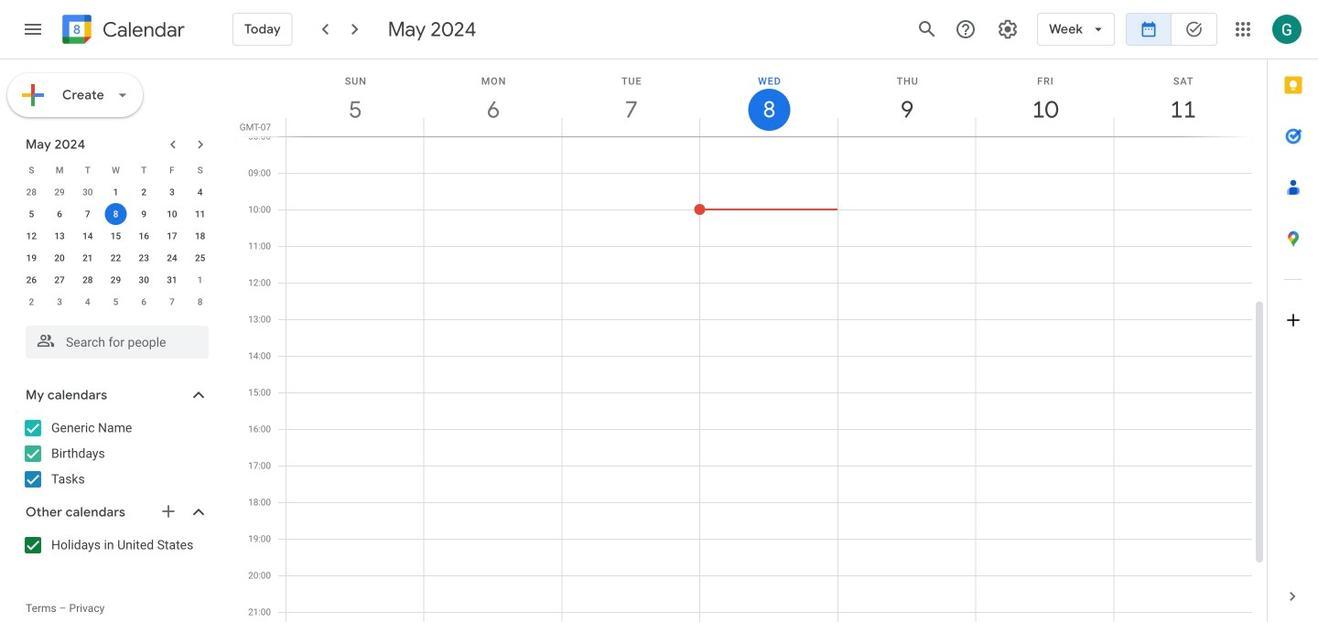 Task type: describe. For each thing, give the bounding box(es) containing it.
june 1 element
[[189, 269, 211, 291]]

Search for people text field
[[37, 326, 198, 359]]

monday, may 6 element
[[425, 60, 563, 136]]

4 column header from the left
[[700, 60, 839, 136]]

13 element
[[49, 225, 71, 247]]

wednesday, may 8, today element
[[701, 60, 839, 136]]

heading inside the calendar element
[[99, 19, 185, 41]]

24 element
[[161, 247, 183, 269]]

25 element
[[189, 247, 211, 269]]

29 element
[[105, 269, 127, 291]]

6 row from the top
[[17, 269, 214, 291]]

30 element
[[133, 269, 155, 291]]

1 element
[[105, 181, 127, 203]]

6 element
[[49, 203, 71, 225]]

7 element
[[77, 203, 99, 225]]

main drawer image
[[22, 18, 44, 40]]

20 element
[[49, 247, 71, 269]]

14 element
[[77, 225, 99, 247]]

3 element
[[161, 181, 183, 203]]

5 column header from the left
[[838, 60, 977, 136]]

april 28 element
[[20, 181, 42, 203]]

26 element
[[20, 269, 42, 291]]

may 2024 grid
[[17, 159, 214, 313]]

22 element
[[105, 247, 127, 269]]

31 element
[[161, 269, 183, 291]]

1 row from the top
[[17, 159, 214, 181]]

8, today element
[[105, 203, 127, 225]]

june 2 element
[[20, 291, 42, 313]]

16 element
[[133, 225, 155, 247]]

2 column header from the left
[[424, 60, 563, 136]]

calendar element
[[59, 11, 185, 51]]

21 element
[[77, 247, 99, 269]]

7 column header from the left
[[1114, 60, 1253, 136]]

2 row from the top
[[17, 181, 214, 203]]

sunday, may 5 element
[[287, 60, 425, 136]]

12 element
[[20, 225, 42, 247]]



Task type: locate. For each thing, give the bounding box(es) containing it.
9 element
[[133, 203, 155, 225]]

None search field
[[0, 319, 227, 359]]

1 column header from the left
[[286, 60, 425, 136]]

2 element
[[133, 181, 155, 203]]

19 element
[[20, 247, 42, 269]]

june 7 element
[[161, 291, 183, 313]]

cell
[[102, 203, 130, 225]]

17 element
[[161, 225, 183, 247]]

3 column header from the left
[[562, 60, 701, 136]]

28 element
[[77, 269, 99, 291]]

18 element
[[189, 225, 211, 247]]

27 element
[[49, 269, 71, 291]]

heading
[[99, 19, 185, 41]]

23 element
[[133, 247, 155, 269]]

april 30 element
[[77, 181, 99, 203]]

4 row from the top
[[17, 225, 214, 247]]

june 6 element
[[133, 291, 155, 313]]

11 element
[[189, 203, 211, 225]]

5 element
[[20, 203, 42, 225]]

15 element
[[105, 225, 127, 247]]

7 row from the top
[[17, 291, 214, 313]]

settings menu image
[[997, 18, 1019, 40]]

tuesday, may 7 element
[[563, 60, 701, 136]]

april 29 element
[[49, 181, 71, 203]]

6 column header from the left
[[976, 60, 1115, 136]]

june 3 element
[[49, 291, 71, 313]]

column header
[[286, 60, 425, 136], [424, 60, 563, 136], [562, 60, 701, 136], [700, 60, 839, 136], [838, 60, 977, 136], [976, 60, 1115, 136], [1114, 60, 1253, 136]]

10 element
[[161, 203, 183, 225]]

june 5 element
[[105, 291, 127, 313]]

row
[[17, 159, 214, 181], [17, 181, 214, 203], [17, 203, 214, 225], [17, 225, 214, 247], [17, 247, 214, 269], [17, 269, 214, 291], [17, 291, 214, 313]]

grid
[[234, 60, 1267, 623]]

june 8 element
[[189, 291, 211, 313]]

june 4 element
[[77, 291, 99, 313]]

my calendars list
[[4, 414, 227, 495]]

row group
[[17, 181, 214, 313]]

add other calendars image
[[159, 503, 178, 521]]

tab list
[[1268, 60, 1319, 571]]

3 row from the top
[[17, 203, 214, 225]]

cell inside may 2024 grid
[[102, 203, 130, 225]]

4 element
[[189, 181, 211, 203]]

5 row from the top
[[17, 247, 214, 269]]



Task type: vqa. For each thing, say whether or not it's contained in the screenshot.
18 element
yes



